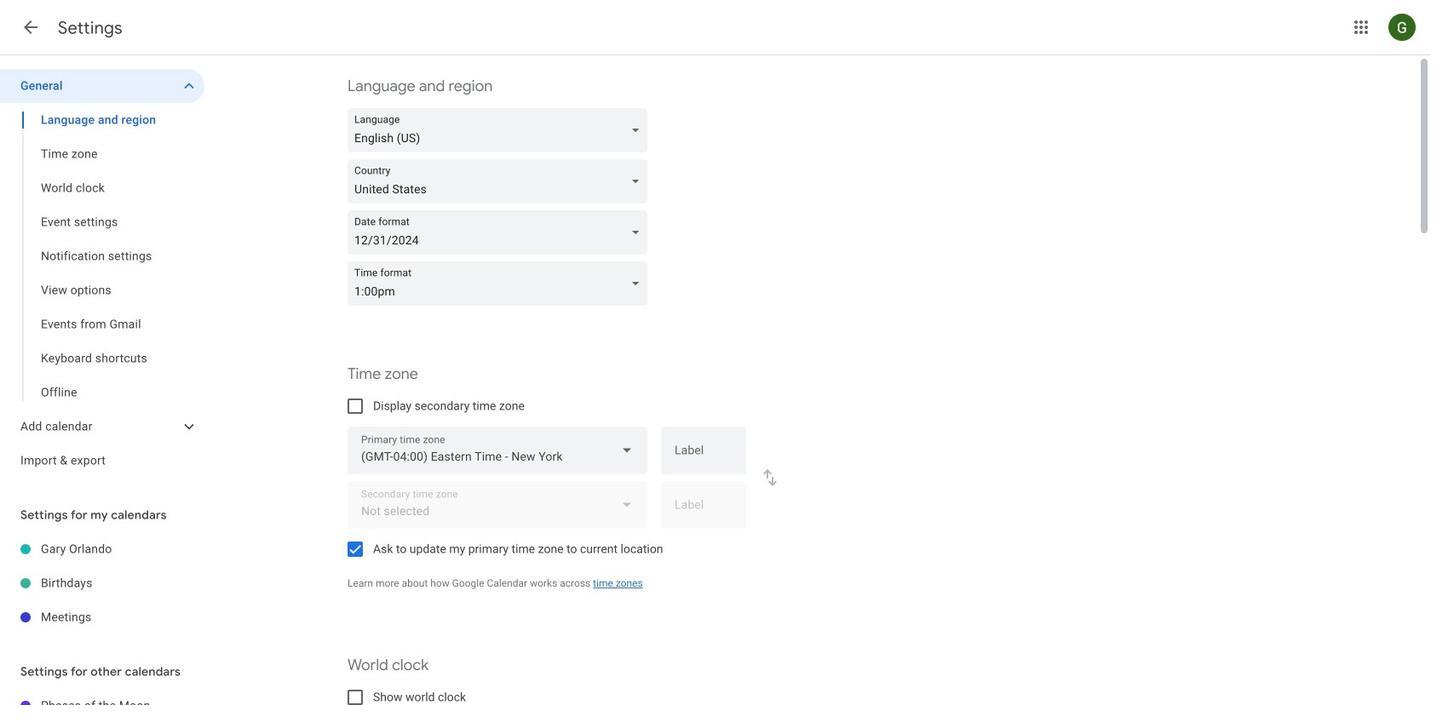 Task type: locate. For each thing, give the bounding box(es) containing it.
go back image
[[20, 17, 41, 37]]

meetings tree item
[[0, 601, 205, 635]]

0 vertical spatial tree
[[0, 69, 205, 478]]

1 vertical spatial tree
[[0, 533, 205, 635]]

tree
[[0, 69, 205, 478], [0, 533, 205, 635]]

None field
[[348, 108, 654, 153], [348, 159, 654, 204], [348, 210, 654, 255], [348, 262, 654, 306], [348, 427, 648, 475], [348, 108, 654, 153], [348, 159, 654, 204], [348, 210, 654, 255], [348, 262, 654, 306], [348, 427, 648, 475]]

gary orlando tree item
[[0, 533, 205, 567]]

Label for secondary time zone. text field
[[675, 500, 733, 523]]

heading
[[58, 17, 123, 39]]

group
[[0, 103, 205, 410]]

swap time zones image
[[760, 468, 781, 488]]



Task type: vqa. For each thing, say whether or not it's contained in the screenshot.
Label for primary time zone. text field
yes



Task type: describe. For each thing, give the bounding box(es) containing it.
Label for primary time zone. text field
[[675, 445, 733, 469]]

2 tree from the top
[[0, 533, 205, 635]]

general tree item
[[0, 69, 205, 103]]

phases of the moon tree item
[[0, 689, 205, 706]]

birthdays tree item
[[0, 567, 205, 601]]

1 tree from the top
[[0, 69, 205, 478]]



